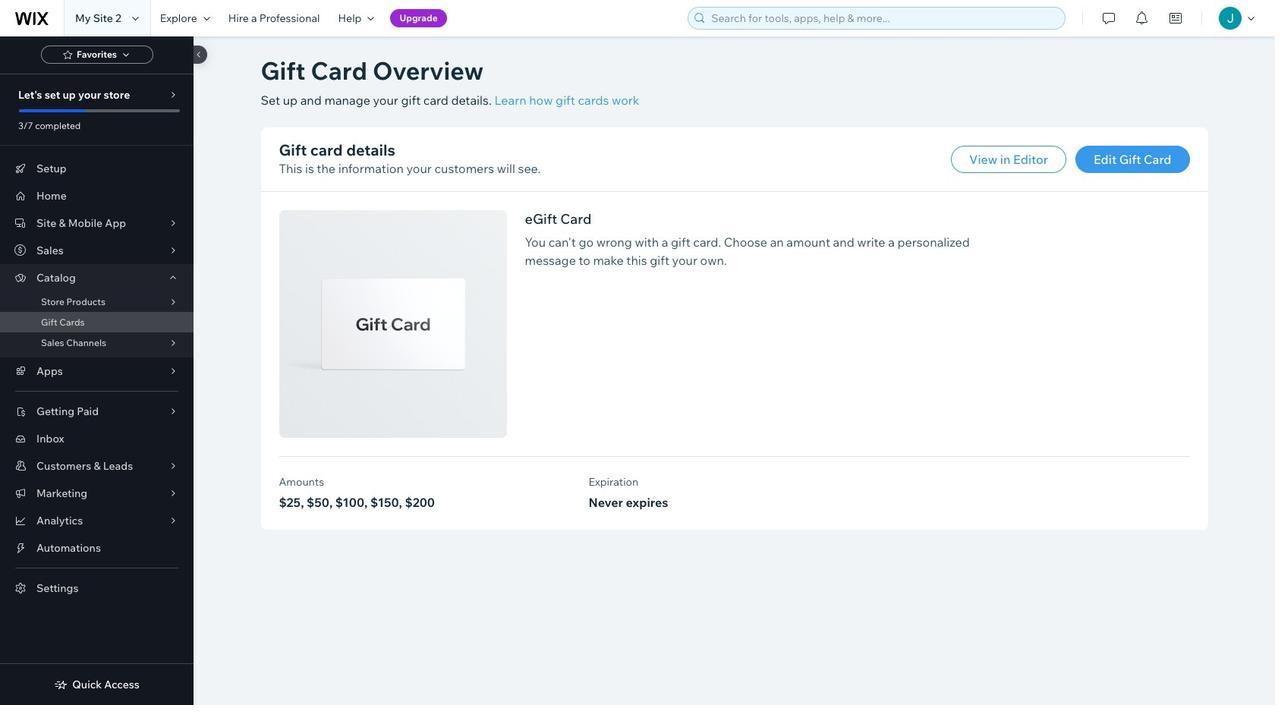 Task type: vqa. For each thing, say whether or not it's contained in the screenshot.
bottom Comparison
no



Task type: locate. For each thing, give the bounding box(es) containing it.
Search for tools, apps, help & more... field
[[707, 8, 1061, 29]]

sidebar element
[[0, 36, 207, 705]]



